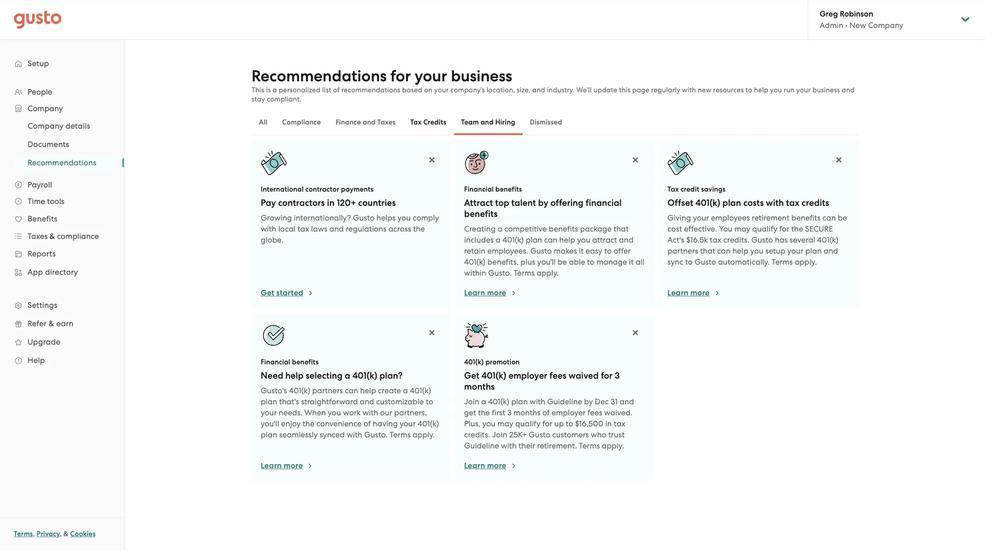 Task type: locate. For each thing, give the bounding box(es) containing it.
0 horizontal spatial qualify
[[516, 419, 541, 429]]

in left 120+
[[327, 198, 335, 208]]

convenience
[[317, 419, 362, 429]]

retirement
[[752, 213, 790, 223]]

terms down plus
[[514, 269, 535, 278]]

0 horizontal spatial be
[[558, 257, 567, 267]]

of inside the recommendations for your business this is a personalized list of recommendations based on your company's location, size, and industry. we'll update this page regularly with new resources to help you run your business and stay compliant.
[[333, 86, 340, 94]]

that up the attract
[[614, 224, 629, 234]]

a right selecting
[[345, 371, 351, 381]]

giving
[[668, 213, 692, 223]]

& inside dropdown button
[[50, 232, 55, 241]]

get started link
[[261, 288, 315, 299]]

1 vertical spatial taxes
[[28, 232, 48, 241]]

recommendations down documents link
[[28, 158, 96, 167]]

& down benefits link
[[50, 232, 55, 241]]

join left 25k+
[[492, 430, 508, 440]]

1 vertical spatial recommendations
[[28, 158, 96, 167]]

get up get
[[464, 371, 480, 381]]

learn more link down seamlessly
[[261, 461, 314, 472]]

with down 25k+
[[501, 441, 517, 451]]

synced
[[320, 430, 345, 440]]

0 vertical spatial may
[[735, 224, 751, 234]]

0 vertical spatial months
[[464, 382, 495, 392]]

1 horizontal spatial guideline
[[548, 397, 583, 406]]

privacy
[[37, 530, 60, 538]]

recommendations inside recommendations link
[[28, 158, 96, 167]]

in
[[327, 198, 335, 208], [606, 419, 612, 429]]

1 horizontal spatial tax
[[668, 185, 679, 194]]

recommendation categories for your business tab list
[[252, 109, 859, 135]]

help up makes
[[560, 235, 576, 245]]

team and hiring
[[461, 118, 516, 126]]

1 vertical spatial by
[[585, 397, 593, 406]]

1 horizontal spatial financial
[[464, 185, 494, 194]]

0 horizontal spatial recommendations
[[28, 158, 96, 167]]

2 vertical spatial company
[[28, 121, 64, 131]]

apply. down partners,
[[413, 430, 435, 440]]

plan inside giving your employees retirement benefits can be cost effective. you may qualify for the secure act's $16.5k tax credits. gusto has several 401(k) partners that can help you setup your plan and sync to gusto automatically. terms apply.
[[806, 246, 822, 256]]

1 vertical spatial in
[[606, 419, 612, 429]]

refer & earn link
[[9, 315, 115, 332]]

1 horizontal spatial join
[[492, 430, 508, 440]]

0 horizontal spatial months
[[464, 382, 495, 392]]

1 horizontal spatial that
[[701, 246, 716, 256]]

financial for attract
[[464, 185, 494, 194]]

1 vertical spatial financial
[[261, 358, 291, 366]]

0 vertical spatial you'll
[[538, 257, 556, 267]]

1 vertical spatial business
[[813, 86, 841, 94]]

page
[[633, 86, 650, 94]]

be inside giving your employees retirement benefits can be cost effective. you may qualify for the secure act's $16.5k tax credits. gusto has several 401(k) partners that can help you setup your plan and sync to gusto automatically. terms apply.
[[838, 213, 848, 223]]

learn for offset 401(k) plan costs with tax credits
[[668, 288, 689, 298]]

gusto. inside "creating a competitive benefits package that includes a 401(k) plan can help you attract and retain employees. gusto makes it easy to offer 401(k) benefits, plus you'll be able to manage it all within gusto. terms apply."
[[489, 269, 512, 278]]

401(k) left promotion
[[464, 358, 484, 366]]

you down the first
[[483, 419, 496, 429]]

has
[[775, 235, 788, 245]]

0 vertical spatial taxes
[[378, 118, 396, 126]]

1 vertical spatial company
[[28, 104, 63, 113]]

help up automatically.
[[733, 246, 749, 256]]

list containing people
[[0, 84, 124, 370]]

1 horizontal spatial qualify
[[753, 224, 778, 234]]

taxes inside button
[[378, 118, 396, 126]]

of right list
[[333, 86, 340, 94]]

to right up
[[566, 419, 574, 429]]

can up makes
[[544, 235, 558, 245]]

get left started
[[261, 288, 275, 298]]

join
[[464, 397, 480, 406], [492, 430, 508, 440]]

help inside "creating a competitive benefits package that includes a 401(k) plan can help you attract and retain employees. gusto makes it easy to offer 401(k) benefits, plus you'll be able to manage it all within gusto. terms apply."
[[560, 235, 576, 245]]

the
[[413, 224, 425, 234], [792, 224, 804, 234], [478, 408, 490, 418], [303, 419, 315, 429]]

to inside join a 401(k) plan with guideline by dec 31 and get the first 3 months of employer fees waived. plus, you may qualify for up to $16,500 in tax credits. join 25k+ gusto customers who trust guideline with their retirement. terms apply.
[[566, 419, 574, 429]]

tax credit savings offset 401(k) plan costs with tax credits
[[668, 185, 830, 208]]

with inside growing internationally? gusto helps you comply with local tax laws and regulations across the globe.
[[261, 224, 277, 234]]

0 vertical spatial tax
[[411, 118, 422, 126]]

0 horizontal spatial guideline
[[464, 441, 500, 451]]

2 , from the left
[[60, 530, 62, 538]]

tax left laws
[[298, 224, 309, 234]]

with up retirement
[[767, 198, 785, 208]]

financial up 'need'
[[261, 358, 291, 366]]

qualify inside giving your employees retirement benefits can be cost effective. you may qualify for the secure act's $16.5k tax credits. gusto has several 401(k) partners that can help you setup your plan and sync to gusto automatically. terms apply.
[[753, 224, 778, 234]]

robinson
[[841, 9, 874, 19]]

credits. down you
[[724, 235, 750, 245]]

401(k) inside giving your employees retirement benefits can be cost effective. you may qualify for the secure act's $16.5k tax credits. gusto has several 401(k) partners that can help you setup your plan and sync to gusto automatically. terms apply.
[[818, 235, 839, 245]]

list containing company details
[[0, 117, 124, 172]]

1 vertical spatial that
[[701, 246, 716, 256]]

company down "people"
[[28, 104, 63, 113]]

globe.
[[261, 235, 284, 245]]

1 horizontal spatial may
[[735, 224, 751, 234]]

learn more for offset 401(k) plan costs with tax credits
[[668, 288, 710, 298]]

automatically.
[[719, 257, 770, 267]]

people
[[28, 87, 52, 97]]

tax inside growing internationally? gusto helps you comply with local tax laws and regulations across the globe.
[[298, 224, 309, 234]]

0 horizontal spatial you'll
[[261, 419, 279, 429]]

learn more link for get 401(k) employer fees waived for 3 months
[[464, 461, 518, 472]]

based
[[402, 86, 423, 94]]

401(k) up customizable
[[410, 386, 431, 395]]

a up customizable
[[403, 386, 408, 395]]

0 horizontal spatial fees
[[550, 371, 567, 381]]

1 vertical spatial get
[[464, 371, 480, 381]]

1 vertical spatial of
[[543, 408, 550, 418]]

employer inside join a 401(k) plan with guideline by dec 31 and get the first 3 months of employer fees waived. plus, you may qualify for up to $16,500 in tax credits. join 25k+ gusto customers who trust guideline with their retirement. terms apply.
[[552, 408, 586, 418]]

terms link
[[14, 530, 33, 538]]

taxes up 'reports'
[[28, 232, 48, 241]]

tax
[[787, 198, 800, 208], [298, 224, 309, 234], [710, 235, 722, 245], [614, 419, 626, 429]]

0 horizontal spatial in
[[327, 198, 335, 208]]

a down promotion
[[482, 397, 487, 406]]

customers
[[553, 430, 589, 440]]

qualify inside join a 401(k) plan with guideline by dec 31 and get the first 3 months of employer fees waived. plus, you may qualify for up to $16,500 in tax credits. join 25k+ gusto customers who trust guideline with their retirement. terms apply.
[[516, 419, 541, 429]]

learn more down seamlessly
[[261, 461, 303, 471]]

guideline down plus,
[[464, 441, 500, 451]]

learn for attract top talent by offering financial benefits
[[464, 288, 486, 298]]

it up able
[[579, 246, 584, 256]]

of inside join a 401(k) plan with guideline by dec 31 and get the first 3 months of employer fees waived. plus, you may qualify for up to $16,500 in tax credits. join 25k+ gusto customers who trust guideline with their retirement. terms apply.
[[543, 408, 550, 418]]

benefits up secure
[[792, 213, 821, 223]]

help inside financial benefits need help selecting a 401(k) plan?
[[286, 371, 304, 381]]

0 horizontal spatial ,
[[33, 530, 35, 538]]

gusto inside "creating a competitive benefits package that includes a 401(k) plan can help you attract and retain employees. gusto makes it easy to offer 401(k) benefits, plus you'll be able to manage it all within gusto. terms apply."
[[531, 246, 552, 256]]

0 vertical spatial be
[[838, 213, 848, 223]]

0 vertical spatial &
[[50, 232, 55, 241]]

team
[[461, 118, 479, 126]]

plan inside "creating a competitive benefits package that includes a 401(k) plan can help you attract and retain employees. gusto makes it easy to offer 401(k) benefits, plus you'll be able to manage it all within gusto. terms apply."
[[526, 235, 543, 245]]

international contractor payments pay contractors in 120+ countries
[[261, 185, 396, 208]]

for inside giving your employees retirement benefits can be cost effective. you may qualify for the secure act's $16.5k tax credits. gusto has several 401(k) partners that can help you setup your plan and sync to gusto automatically. terms apply.
[[780, 224, 790, 234]]

1 vertical spatial partners
[[312, 386, 343, 395]]

compliance button
[[275, 111, 328, 133]]

can inside gusto's 401(k) partners can help create a 401(k) plan that's straightforward and customizable to your needs. when you work with our partners, you'll enjoy the convenience of having your 401(k) plan seamlessly synced with gusto. terms apply.
[[345, 386, 358, 395]]

stay
[[252, 95, 265, 103]]

1 vertical spatial gusto.
[[364, 430, 388, 440]]

0 horizontal spatial business
[[451, 67, 513, 86]]

1 vertical spatial &
[[49, 319, 54, 328]]

get inside 401(k) promotion get 401(k) employer fees waived for 3 months
[[464, 371, 480, 381]]

your up effective.
[[694, 213, 710, 223]]

employees.
[[488, 246, 529, 256]]

international
[[261, 185, 304, 194]]

details
[[66, 121, 90, 131]]

1 vertical spatial credits.
[[464, 430, 491, 440]]

0 horizontal spatial gusto.
[[364, 430, 388, 440]]

for left up
[[543, 419, 553, 429]]

company button
[[9, 100, 115, 117]]

company details link
[[17, 118, 115, 134]]

by inside join a 401(k) plan with guideline by dec 31 and get the first 3 months of employer fees waived. plus, you may qualify for up to $16,500 in tax credits. join 25k+ gusto customers who trust guideline with their retirement. terms apply.
[[585, 397, 593, 406]]

for
[[391, 67, 411, 86], [780, 224, 790, 234], [601, 371, 613, 381], [543, 419, 553, 429]]

0 vertical spatial financial
[[464, 185, 494, 194]]

you inside giving your employees retirement benefits can be cost effective. you may qualify for the secure act's $16.5k tax credits. gusto has several 401(k) partners that can help you setup your plan and sync to gusto automatically. terms apply.
[[751, 246, 764, 256]]

the down when
[[303, 419, 315, 429]]

learn more link for attract top talent by offering financial benefits
[[464, 288, 518, 299]]

gusto up regulations at the top of page
[[353, 213, 375, 223]]

terms inside giving your employees retirement benefits can be cost effective. you may qualify for the secure act's $16.5k tax credits. gusto has several 401(k) partners that can help you setup your plan and sync to gusto automatically. terms apply.
[[772, 257, 793, 267]]

contractors
[[278, 198, 325, 208]]

&
[[50, 232, 55, 241], [49, 319, 54, 328], [63, 530, 69, 538]]

0 vertical spatial gusto.
[[489, 269, 512, 278]]

learn down sync on the top of page
[[668, 288, 689, 298]]

1 horizontal spatial by
[[585, 397, 593, 406]]

and
[[533, 86, 546, 94], [842, 86, 855, 94], [363, 118, 376, 126], [481, 118, 494, 126], [330, 224, 344, 234], [620, 235, 634, 245], [824, 246, 839, 256], [360, 397, 375, 406], [620, 397, 635, 406]]

promotion
[[486, 358, 520, 366]]

gusto up setup
[[752, 235, 774, 245]]

2 vertical spatial of
[[364, 419, 371, 429]]

fees left waived
[[550, 371, 567, 381]]

0 horizontal spatial 3
[[508, 408, 512, 418]]

1 vertical spatial may
[[498, 419, 514, 429]]

business
[[451, 67, 513, 86], [813, 86, 841, 94]]

you up "convenience"
[[328, 408, 341, 418]]

0 horizontal spatial taxes
[[28, 232, 48, 241]]

1 horizontal spatial credits.
[[724, 235, 750, 245]]

1 horizontal spatial fees
[[588, 408, 603, 418]]

1 list from the top
[[0, 84, 124, 370]]

tax credits button
[[403, 111, 454, 133]]

by inside the financial benefits attract top talent by offering financial benefits
[[539, 198, 549, 208]]

of up retirement. on the bottom right of the page
[[543, 408, 550, 418]]

0 vertical spatial qualify
[[753, 224, 778, 234]]

401(k) up the first
[[488, 397, 510, 406]]

401(k) inside financial benefits need help selecting a 401(k) plan?
[[353, 371, 378, 381]]

you inside join a 401(k) plan with guideline by dec 31 and get the first 3 months of employer fees waived. plus, you may qualify for up to $16,500 in tax credits. join 25k+ gusto customers who trust guideline with their retirement. terms apply.
[[483, 419, 496, 429]]

gusto up their
[[529, 430, 551, 440]]

learn for get 401(k) employer fees waived for 3 months
[[464, 461, 486, 471]]

of inside gusto's 401(k) partners can help create a 401(k) plan that's straightforward and customizable to your needs. when you work with our partners, you'll enjoy the convenience of having your 401(k) plan seamlessly synced with gusto. terms apply.
[[364, 419, 371, 429]]

partners down act's
[[668, 246, 699, 256]]

months up get
[[464, 382, 495, 392]]

terms inside join a 401(k) plan with guideline by dec 31 and get the first 3 months of employer fees waived. plus, you may qualify for up to $16,500 in tax credits. join 25k+ gusto customers who trust guideline with their retirement. terms apply.
[[579, 441, 600, 451]]

1 horizontal spatial you'll
[[538, 257, 556, 267]]

1 vertical spatial be
[[558, 257, 567, 267]]

giving your employees retirement benefits can be cost effective. you may qualify for the secure act's $16.5k tax credits. gusto has several 401(k) partners that can help you setup your plan and sync to gusto automatically. terms apply.
[[668, 213, 848, 267]]

company right new
[[869, 21, 904, 30]]

by right talent
[[539, 198, 549, 208]]

you up the across
[[398, 213, 411, 223]]

you up automatically.
[[751, 246, 764, 256]]

1 horizontal spatial in
[[606, 419, 612, 429]]

401(k) inside tax credit savings offset 401(k) plan costs with tax credits
[[696, 198, 721, 208]]

benefits,
[[488, 257, 519, 267]]

help left run
[[755, 86, 769, 94]]

reports
[[28, 249, 56, 258]]

0 vertical spatial in
[[327, 198, 335, 208]]

fees
[[550, 371, 567, 381], [588, 408, 603, 418]]

1 vertical spatial months
[[514, 408, 541, 418]]

1 horizontal spatial get
[[464, 371, 480, 381]]

0 vertical spatial guideline
[[548, 397, 583, 406]]

1 horizontal spatial it
[[630, 257, 634, 267]]

and inside join a 401(k) plan with guideline by dec 31 and get the first 3 months of employer fees waived. plus, you may qualify for up to $16,500 in tax credits. join 25k+ gusto customers who trust guideline with their retirement. terms apply.
[[620, 397, 635, 406]]

privacy link
[[37, 530, 60, 538]]

employer up up
[[552, 408, 586, 418]]

a inside the recommendations for your business this is a personalized list of recommendations based on your company's location, size, and industry. we'll update this page regularly with new resources to help you run your business and stay compliant.
[[273, 86, 277, 94]]

gusto. inside gusto's 401(k) partners can help create a 401(k) plan that's straightforward and customizable to your needs. when you work with our partners, you'll enjoy the convenience of having your 401(k) plan seamlessly synced with gusto. terms apply.
[[364, 430, 388, 440]]

more for top
[[487, 288, 507, 298]]

may down employees at the right of the page
[[735, 224, 751, 234]]

plus
[[521, 257, 536, 267]]

the up several
[[792, 224, 804, 234]]

gusto. for attract top talent by offering financial benefits
[[489, 269, 512, 278]]

1 horizontal spatial of
[[364, 419, 371, 429]]

with
[[683, 86, 697, 94], [767, 198, 785, 208], [261, 224, 277, 234], [530, 397, 546, 406], [363, 408, 378, 418], [347, 430, 363, 440], [501, 441, 517, 451]]

across
[[389, 224, 412, 234]]

you inside "creating a competitive benefits package that includes a 401(k) plan can help you attract and retain employees. gusto makes it easy to offer 401(k) benefits, plus you'll be able to manage it all within gusto. terms apply."
[[578, 235, 591, 245]]

0 vertical spatial employer
[[509, 371, 548, 381]]

0 horizontal spatial tax
[[411, 118, 422, 126]]

able
[[569, 257, 586, 267]]

in up trust
[[606, 419, 612, 429]]

fees up $16,500
[[588, 408, 603, 418]]

0 horizontal spatial may
[[498, 419, 514, 429]]

employer down promotion
[[509, 371, 548, 381]]

0 vertical spatial of
[[333, 86, 340, 94]]

apply. down several
[[795, 257, 818, 267]]

company details
[[28, 121, 90, 131]]

gusto inside growing internationally? gusto helps you comply with local tax laws and regulations across the globe.
[[353, 213, 375, 223]]

contractor
[[306, 185, 340, 194]]

credits
[[424, 118, 447, 126]]

learn more down plus,
[[464, 461, 507, 471]]

personalized
[[279, 86, 321, 94]]

,
[[33, 530, 35, 538], [60, 530, 62, 538]]

learn more link
[[464, 288, 518, 299], [668, 288, 721, 299], [261, 461, 314, 472], [464, 461, 518, 472]]

1 vertical spatial join
[[492, 430, 508, 440]]

for inside the recommendations for your business this is a personalized list of recommendations based on your company's location, size, and industry. we'll update this page regularly with new resources to help you run your business and stay compliant.
[[391, 67, 411, 86]]

tax inside join a 401(k) plan with guideline by dec 31 and get the first 3 months of employer fees waived. plus, you may qualify for up to $16,500 in tax credits. join 25k+ gusto customers who trust guideline with their retirement. terms apply.
[[614, 419, 626, 429]]

benefits link
[[9, 211, 115, 227]]

0 vertical spatial partners
[[668, 246, 699, 256]]

you left run
[[771, 86, 783, 94]]

employer
[[509, 371, 548, 381], [552, 408, 586, 418]]

for inside 401(k) promotion get 401(k) employer fees waived for 3 months
[[601, 371, 613, 381]]

0 horizontal spatial join
[[464, 397, 480, 406]]

upgrade link
[[9, 334, 115, 350]]

help inside gusto's 401(k) partners can help create a 401(k) plan that's straightforward and customizable to your needs. when you work with our partners, you'll enjoy the convenience of having your 401(k) plan seamlessly synced with gusto. terms apply.
[[360, 386, 376, 395]]

hiring
[[496, 118, 516, 126]]

plan up 25k+
[[512, 397, 528, 406]]

0 vertical spatial company
[[869, 21, 904, 30]]

seamlessly
[[279, 430, 318, 440]]

the down the comply
[[413, 224, 425, 234]]

that inside giving your employees retirement benefits can be cost effective. you may qualify for the secure act's $16.5k tax credits. gusto has several 401(k) partners that can help you setup your plan and sync to gusto automatically. terms apply.
[[701, 246, 716, 256]]

1 horizontal spatial taxes
[[378, 118, 396, 126]]

1 vertical spatial guideline
[[464, 441, 500, 451]]

3 right the first
[[508, 408, 512, 418]]

0 vertical spatial by
[[539, 198, 549, 208]]

0 horizontal spatial by
[[539, 198, 549, 208]]

1 vertical spatial you'll
[[261, 419, 279, 429]]

financial up attract
[[464, 185, 494, 194]]

1 vertical spatial qualify
[[516, 419, 541, 429]]

31
[[611, 397, 618, 406]]

learn for need help selecting a 401(k) plan?
[[261, 461, 282, 471]]

months inside join a 401(k) plan with guideline by dec 31 and get the first 3 months of employer fees waived. plus, you may qualify for up to $16,500 in tax credits. join 25k+ gusto customers who trust guideline with their retirement. terms apply.
[[514, 408, 541, 418]]

1 vertical spatial fees
[[588, 408, 603, 418]]

partners up straightforward
[[312, 386, 343, 395]]

1 horizontal spatial ,
[[60, 530, 62, 538]]

to down the attract
[[605, 246, 612, 256]]

learn more link down sync on the top of page
[[668, 288, 721, 299]]

0 horizontal spatial of
[[333, 86, 340, 94]]

0 vertical spatial it
[[579, 246, 584, 256]]

tax inside tax credit savings offset 401(k) plan costs with tax credits
[[668, 185, 679, 194]]

& left earn at bottom
[[49, 319, 54, 328]]

can inside "creating a competitive benefits package that includes a 401(k) plan can help you attract and retain employees. gusto makes it easy to offer 401(k) benefits, plus you'll be able to manage it all within gusto. terms apply."
[[544, 235, 558, 245]]

learn more
[[464, 288, 507, 298], [668, 288, 710, 298], [261, 461, 303, 471], [464, 461, 507, 471]]

1 horizontal spatial partners
[[668, 246, 699, 256]]

to right 'resources'
[[746, 86, 753, 94]]

the inside growing internationally? gusto helps you comply with local tax laws and regulations across the globe.
[[413, 224, 425, 234]]

sync
[[668, 257, 684, 267]]

2 horizontal spatial of
[[543, 408, 550, 418]]

financial
[[586, 198, 622, 208]]

guideline up up
[[548, 397, 583, 406]]

0 vertical spatial recommendations
[[252, 67, 387, 86]]

learn more link down within
[[464, 288, 518, 299]]

business up company's on the top left
[[451, 67, 513, 86]]

0 vertical spatial 3
[[615, 371, 620, 381]]

1 horizontal spatial gusto.
[[489, 269, 512, 278]]

by left "dec"
[[585, 397, 593, 406]]

, left 'cookies'
[[60, 530, 62, 538]]

& for earn
[[49, 319, 54, 328]]

terms down who
[[579, 441, 600, 451]]

tax inside button
[[411, 118, 422, 126]]

company inside dropdown button
[[28, 104, 63, 113]]

savings
[[702, 185, 726, 194]]

list
[[0, 84, 124, 370], [0, 117, 124, 172]]

0 horizontal spatial financial
[[261, 358, 291, 366]]

0 vertical spatial get
[[261, 288, 275, 298]]

0 vertical spatial business
[[451, 67, 513, 86]]

0 vertical spatial that
[[614, 224, 629, 234]]

0 horizontal spatial get
[[261, 288, 275, 298]]

financial inside financial benefits need help selecting a 401(k) plan?
[[261, 358, 291, 366]]

months up 25k+
[[514, 408, 541, 418]]

top
[[496, 198, 510, 208]]

may down the first
[[498, 419, 514, 429]]

creating a competitive benefits package that includes a 401(k) plan can help you attract and retain employees. gusto makes it easy to offer 401(k) benefits, plus you'll be able to manage it all within gusto. terms apply.
[[464, 224, 645, 278]]

size,
[[517, 86, 531, 94]]

0 horizontal spatial that
[[614, 224, 629, 234]]

financial for need
[[261, 358, 291, 366]]

get started
[[261, 288, 304, 298]]

apply. down makes
[[537, 269, 559, 278]]

setup
[[766, 246, 786, 256]]

0 vertical spatial fees
[[550, 371, 567, 381]]

a
[[273, 86, 277, 94], [498, 224, 503, 234], [496, 235, 501, 245], [345, 371, 351, 381], [403, 386, 408, 395], [482, 397, 487, 406]]

plan up employees at the right of the page
[[723, 198, 742, 208]]

join up get
[[464, 397, 480, 406]]

partners inside gusto's 401(k) partners can help create a 401(k) plan that's straightforward and customizable to your needs. when you work with our partners, you'll enjoy the convenience of having your 401(k) plan seamlessly synced with gusto. terms apply.
[[312, 386, 343, 395]]

that
[[614, 224, 629, 234], [701, 246, 716, 256]]

help right 'need'
[[286, 371, 304, 381]]

plan down several
[[806, 246, 822, 256]]

within
[[464, 269, 487, 278]]

learn more for need help selecting a 401(k) plan?
[[261, 461, 303, 471]]

$16.5k
[[687, 235, 709, 245]]

, left privacy
[[33, 530, 35, 538]]

compliance
[[57, 232, 99, 241]]

setup
[[28, 59, 49, 68]]

learn down within
[[464, 288, 486, 298]]

you'll inside "creating a competitive benefits package that includes a 401(k) plan can help you attract and retain employees. gusto makes it easy to offer 401(k) benefits, plus you'll be able to manage it all within gusto. terms apply."
[[538, 257, 556, 267]]

by
[[539, 198, 549, 208], [585, 397, 593, 406]]

plan?
[[380, 371, 403, 381]]

qualify up 25k+
[[516, 419, 541, 429]]

a right the is
[[273, 86, 277, 94]]

more
[[487, 288, 507, 298], [691, 288, 710, 298], [284, 461, 303, 471], [487, 461, 507, 471]]

3 up 31
[[615, 371, 620, 381]]

cost
[[668, 224, 683, 234]]

1 horizontal spatial employer
[[552, 408, 586, 418]]

1 horizontal spatial recommendations
[[252, 67, 387, 86]]

with up globe.
[[261, 224, 277, 234]]

compliant.
[[267, 95, 302, 103]]

1 vertical spatial employer
[[552, 408, 586, 418]]

to up partners,
[[426, 397, 434, 406]]

1 horizontal spatial 3
[[615, 371, 620, 381]]

1 vertical spatial tax
[[668, 185, 679, 194]]

0 horizontal spatial partners
[[312, 386, 343, 395]]

financial inside the financial benefits attract top talent by offering financial benefits
[[464, 185, 494, 194]]

2 list from the top
[[0, 117, 124, 172]]

a up employees.
[[496, 235, 501, 245]]



Task type: vqa. For each thing, say whether or not it's contained in the screenshot.


Task type: describe. For each thing, give the bounding box(es) containing it.
to inside giving your employees retirement benefits can be cost effective. you may qualify for the secure act's $16.5k tax credits. gusto has several 401(k) partners that can help you setup your plan and sync to gusto automatically. terms apply.
[[686, 257, 693, 267]]

tax inside tax credit savings offset 401(k) plan costs with tax credits
[[787, 198, 800, 208]]

reports link
[[9, 246, 115, 262]]

finance and taxes button
[[328, 111, 403, 133]]

0 horizontal spatial it
[[579, 246, 584, 256]]

team and hiring button
[[454, 111, 523, 133]]

120+
[[337, 198, 356, 208]]

to inside the recommendations for your business this is a personalized list of recommendations based on your company's location, size, and industry. we'll update this page regularly with new resources to help you run your business and stay compliant.
[[746, 86, 753, 94]]

greg
[[820, 9, 839, 19]]

plan down gusto's
[[261, 397, 277, 406]]

help inside giving your employees retirement benefits can be cost effective. you may qualify for the secure act's $16.5k tax credits. gusto has several 401(k) partners that can help you setup your plan and sync to gusto automatically. terms apply.
[[733, 246, 749, 256]]

company inside the greg robinson admin • new company
[[869, 21, 904, 30]]

benefits inside financial benefits need help selecting a 401(k) plan?
[[292, 358, 319, 366]]

the inside join a 401(k) plan with guideline by dec 31 and get the first 3 months of employer fees waived. plus, you may qualify for up to $16,500 in tax credits. join 25k+ gusto customers who trust guideline with their retirement. terms apply.
[[478, 408, 490, 418]]

your down several
[[788, 246, 804, 256]]

setup link
[[9, 55, 115, 72]]

may inside join a 401(k) plan with guideline by dec 31 and get the first 3 months of employer fees waived. plus, you may qualify for up to $16,500 in tax credits. join 25k+ gusto customers who trust guideline with their retirement. terms apply.
[[498, 419, 514, 429]]

401(k) up employees.
[[503, 235, 524, 245]]

fees inside 401(k) promotion get 401(k) employer fees waived for 3 months
[[550, 371, 567, 381]]

plan inside join a 401(k) plan with guideline by dec 31 and get the first 3 months of employer fees waived. plus, you may qualify for up to $16,500 in tax credits. join 25k+ gusto customers who trust guideline with their retirement. terms apply.
[[512, 397, 528, 406]]

learn more for attract top talent by offering financial benefits
[[464, 288, 507, 298]]

in inside join a 401(k) plan with guideline by dec 31 and get the first 3 months of employer fees waived. plus, you may qualify for up to $16,500 in tax credits. join 25k+ gusto customers who trust guideline with their retirement. terms apply.
[[606, 419, 612, 429]]

a inside financial benefits need help selecting a 401(k) plan?
[[345, 371, 351, 381]]

gusto inside join a 401(k) plan with guideline by dec 31 and get the first 3 months of employer fees waived. plus, you may qualify for up to $16,500 in tax credits. join 25k+ gusto customers who trust guideline with their retirement. terms apply.
[[529, 430, 551, 440]]

upgrade
[[28, 338, 60, 347]]

401(k) down promotion
[[482, 371, 507, 381]]

costs
[[744, 198, 764, 208]]

partners,
[[394, 408, 427, 418]]

settings
[[28, 301, 57, 310]]

plus,
[[464, 419, 481, 429]]

help link
[[9, 352, 115, 369]]

payments
[[341, 185, 374, 194]]

waived.
[[605, 408, 633, 418]]

internationally?
[[294, 213, 351, 223]]

terms left privacy
[[14, 530, 33, 538]]

countries
[[358, 198, 396, 208]]

your up on at left
[[415, 67, 448, 86]]

this
[[252, 86, 264, 94]]

25k+
[[510, 430, 527, 440]]

when
[[305, 408, 326, 418]]

local
[[278, 224, 296, 234]]

3 inside 401(k) promotion get 401(k) employer fees waived for 3 months
[[615, 371, 620, 381]]

retirement.
[[538, 441, 577, 451]]

be inside "creating a competitive benefits package that includes a 401(k) plan can help you attract and retain employees. gusto makes it easy to offer 401(k) benefits, plus you'll be able to manage it all within gusto. terms apply."
[[558, 257, 567, 267]]

all
[[636, 257, 645, 267]]

benefits down attract
[[464, 209, 498, 219]]

tools
[[47, 197, 64, 206]]

on
[[425, 86, 433, 94]]

terms inside "creating a competitive benefits package that includes a 401(k) plan can help you attract and retain employees. gusto makes it easy to offer 401(k) benefits, plus you'll be able to manage it all within gusto. terms apply."
[[514, 269, 535, 278]]

enjoy
[[281, 419, 301, 429]]

directory
[[45, 268, 78, 277]]

time tools button
[[9, 193, 115, 210]]

tax inside giving your employees retirement benefits can be cost effective. you may qualify for the secure act's $16.5k tax credits. gusto has several 401(k) partners that can help you setup your plan and sync to gusto automatically. terms apply.
[[710, 235, 722, 245]]

company for company details
[[28, 121, 64, 131]]

resources
[[714, 86, 744, 94]]

laws
[[311, 224, 328, 234]]

growing internationally? gusto helps you comply with local tax laws and regulations across the globe.
[[261, 213, 439, 245]]

with left our at bottom left
[[363, 408, 378, 418]]

a inside join a 401(k) plan with guideline by dec 31 and get the first 3 months of employer fees waived. plus, you may qualify for up to $16,500 in tax credits. join 25k+ gusto customers who trust guideline with their retirement. terms apply.
[[482, 397, 487, 406]]

app directory link
[[9, 264, 115, 280]]

regulations
[[346, 224, 387, 234]]

a inside gusto's 401(k) partners can help create a 401(k) plan that's straightforward and customizable to your needs. when you work with our partners, you'll enjoy the convenience of having your 401(k) plan seamlessly synced with gusto. terms apply.
[[403, 386, 408, 395]]

dec
[[595, 397, 609, 406]]

for inside join a 401(k) plan with guideline by dec 31 and get the first 3 months of employer fees waived. plus, you may qualify for up to $16,500 in tax credits. join 25k+ gusto customers who trust guideline with their retirement. terms apply.
[[543, 419, 553, 429]]

is
[[266, 86, 271, 94]]

recommendations for recommendations for your business this is a personalized list of recommendations based on your company's location, size, and industry. we'll update this page regularly with new resources to help you run your business and stay compliant.
[[252, 67, 387, 86]]

benefits inside giving your employees retirement benefits can be cost effective. you may qualify for the secure act's $16.5k tax credits. gusto has several 401(k) partners that can help you setup your plan and sync to gusto automatically. terms apply.
[[792, 213, 821, 223]]

this
[[620, 86, 631, 94]]

can up secure
[[823, 213, 837, 223]]

home image
[[14, 10, 62, 29]]

first
[[492, 408, 506, 418]]

more for 401(k)
[[487, 461, 507, 471]]

you
[[720, 224, 733, 234]]

$16,500
[[576, 419, 604, 429]]

can down you
[[718, 246, 731, 256]]

employer inside 401(k) promotion get 401(k) employer fees waived for 3 months
[[509, 371, 548, 381]]

1 horizontal spatial business
[[813, 86, 841, 94]]

financial benefits attract top talent by offering financial benefits
[[464, 185, 622, 219]]

in inside international contractor payments pay contractors in 120+ countries
[[327, 198, 335, 208]]

gusto's 401(k) partners can help create a 401(k) plan that's straightforward and customizable to your needs. when you work with our partners, you'll enjoy the convenience of having your 401(k) plan seamlessly synced with gusto. terms apply.
[[261, 386, 439, 440]]

regularly
[[652, 86, 681, 94]]

you inside gusto's 401(k) partners can help create a 401(k) plan that's straightforward and customizable to your needs. when you work with our partners, you'll enjoy the convenience of having your 401(k) plan seamlessly synced with gusto. terms apply.
[[328, 408, 341, 418]]

2 vertical spatial &
[[63, 530, 69, 538]]

your right run
[[797, 86, 811, 94]]

your right on at left
[[435, 86, 449, 94]]

cookies button
[[70, 529, 96, 540]]

a right creating
[[498, 224, 503, 234]]

terms inside gusto's 401(k) partners can help create a 401(k) plan that's straightforward and customizable to your needs. when you work with our partners, you'll enjoy the convenience of having your 401(k) plan seamlessly synced with gusto. terms apply.
[[390, 430, 411, 440]]

apply. inside "creating a competitive benefits package that includes a 401(k) plan can help you attract and retain employees. gusto makes it easy to offer 401(k) benefits, plus you'll be able to manage it all within gusto. terms apply."
[[537, 269, 559, 278]]

gusto. for need help selecting a 401(k) plan?
[[364, 430, 388, 440]]

you inside the recommendations for your business this is a personalized list of recommendations based on your company's location, size, and industry. we'll update this page regularly with new resources to help you run your business and stay compliant.
[[771, 86, 783, 94]]

to inside gusto's 401(k) partners can help create a 401(k) plan that's straightforward and customizable to your needs. when you work with our partners, you'll enjoy the convenience of having your 401(k) plan seamlessly synced with gusto. terms apply.
[[426, 397, 434, 406]]

apply. inside giving your employees retirement benefits can be cost effective. you may qualify for the secure act's $16.5k tax credits. gusto has several 401(k) partners that can help you setup your plan and sync to gusto automatically. terms apply.
[[795, 257, 818, 267]]

learn more for get 401(k) employer fees waived for 3 months
[[464, 461, 507, 471]]

the inside giving your employees retirement benefits can be cost effective. you may qualify for the secure act's $16.5k tax credits. gusto has several 401(k) partners that can help you setup your plan and sync to gusto automatically. terms apply.
[[792, 224, 804, 234]]

401(k) down partners,
[[418, 419, 439, 429]]

401(k) inside join a 401(k) plan with guideline by dec 31 and get the first 3 months of employer fees waived. plus, you may qualify for up to $16,500 in tax credits. join 25k+ gusto customers who trust guideline with their retirement. terms apply.
[[488, 397, 510, 406]]

1 vertical spatial it
[[630, 257, 634, 267]]

benefits up top
[[496, 185, 522, 194]]

more for offset
[[691, 288, 710, 298]]

recommendations link
[[17, 154, 115, 171]]

create
[[378, 386, 401, 395]]

apply. inside join a 401(k) plan with guideline by dec 31 and get the first 3 months of employer fees waived. plus, you may qualify for up to $16,500 in tax credits. join 25k+ gusto customers who trust guideline with their retirement. terms apply.
[[602, 441, 625, 451]]

company for company
[[28, 104, 63, 113]]

fees inside join a 401(k) plan with guideline by dec 31 and get the first 3 months of employer fees waived. plus, you may qualify for up to $16,500 in tax credits. join 25k+ gusto customers who trust guideline with their retirement. terms apply.
[[588, 408, 603, 418]]

new
[[698, 86, 712, 94]]

offset
[[668, 198, 694, 208]]

you'll inside gusto's 401(k) partners can help create a 401(k) plan that's straightforward and customizable to your needs. when you work with our partners, you'll enjoy the convenience of having your 401(k) plan seamlessly synced with gusto. terms apply.
[[261, 419, 279, 429]]

tax for tax credits
[[411, 118, 422, 126]]

401(k) down retain on the left of the page
[[464, 257, 486, 267]]

finance
[[336, 118, 361, 126]]

partners inside giving your employees retirement benefits can be cost effective. you may qualify for the secure act's $16.5k tax credits. gusto has several 401(k) partners that can help you setup your plan and sync to gusto automatically. terms apply.
[[668, 246, 699, 256]]

all
[[259, 118, 268, 126]]

your down partners,
[[400, 419, 416, 429]]

industry.
[[547, 86, 575, 94]]

help
[[28, 356, 45, 365]]

the inside gusto's 401(k) partners can help create a 401(k) plan that's straightforward and customizable to your needs. when you work with our partners, you'll enjoy the convenience of having your 401(k) plan seamlessly synced with gusto. terms apply.
[[303, 419, 315, 429]]

and inside growing internationally? gusto helps you comply with local tax laws and regulations across the globe.
[[330, 224, 344, 234]]

taxes inside dropdown button
[[28, 232, 48, 241]]

work
[[343, 408, 361, 418]]

update
[[594, 86, 618, 94]]

competitive
[[505, 224, 547, 234]]

selecting
[[306, 371, 343, 381]]

trust
[[609, 430, 625, 440]]

refer & earn
[[28, 319, 74, 328]]

learn more link for need help selecting a 401(k) plan?
[[261, 461, 314, 472]]

help inside the recommendations for your business this is a personalized list of recommendations based on your company's location, size, and industry. we'll update this page regularly with new resources to help you run your business and stay compliant.
[[755, 86, 769, 94]]

with down 401(k) promotion get 401(k) employer fees waived for 3 months
[[530, 397, 546, 406]]

with inside tax credit savings offset 401(k) plan costs with tax credits
[[767, 198, 785, 208]]

their
[[519, 441, 536, 451]]

to down easy
[[588, 257, 595, 267]]

helps
[[377, 213, 396, 223]]

apply. inside gusto's 401(k) partners can help create a 401(k) plan that's straightforward and customizable to your needs. when you work with our partners, you'll enjoy the convenience of having your 401(k) plan seamlessly synced with gusto. terms apply.
[[413, 430, 435, 440]]

dismissed button
[[523, 111, 570, 133]]

and inside "creating a competitive benefits package that includes a 401(k) plan can help you attract and retain employees. gusto makes it easy to offer 401(k) benefits, plus you'll be able to manage it all within gusto. terms apply."
[[620, 235, 634, 245]]

app directory
[[28, 268, 78, 277]]

tax for tax credit savings offset 401(k) plan costs with tax credits
[[668, 185, 679, 194]]

retain
[[464, 246, 486, 256]]

admin
[[820, 21, 844, 30]]

list
[[323, 86, 332, 94]]

gusto down $16.5k
[[695, 257, 717, 267]]

several
[[790, 235, 816, 245]]

having
[[373, 419, 398, 429]]

months inside 401(k) promotion get 401(k) employer fees waived for 3 months
[[464, 382, 495, 392]]

1 , from the left
[[33, 530, 35, 538]]

that inside "creating a competitive benefits package that includes a 401(k) plan can help you attract and retain employees. gusto makes it easy to offer 401(k) benefits, plus you'll be able to manage it all within gusto. terms apply."
[[614, 224, 629, 234]]

credits. inside giving your employees retirement benefits can be cost effective. you may qualify for the secure act's $16.5k tax credits. gusto has several 401(k) partners that can help you setup your plan and sync to gusto automatically. terms apply.
[[724, 235, 750, 245]]

•
[[846, 21, 848, 30]]

credits. inside join a 401(k) plan with guideline by dec 31 and get the first 3 months of employer fees waived. plus, you may qualify for up to $16,500 in tax credits. join 25k+ gusto customers who trust guideline with their retirement. terms apply.
[[464, 430, 491, 440]]

people button
[[9, 84, 115, 100]]

401(k) up that's
[[289, 386, 311, 395]]

tax credits
[[411, 118, 447, 126]]

you inside growing internationally? gusto helps you comply with local tax laws and regulations across the globe.
[[398, 213, 411, 223]]

learn more link for offset 401(k) plan costs with tax credits
[[668, 288, 721, 299]]

growing
[[261, 213, 292, 223]]

new
[[850, 21, 867, 30]]

with inside the recommendations for your business this is a personalized list of recommendations based on your company's location, size, and industry. we'll update this page regularly with new resources to help you run your business and stay compliant.
[[683, 86, 697, 94]]

with down "convenience"
[[347, 430, 363, 440]]

plan inside tax credit savings offset 401(k) plan costs with tax credits
[[723, 198, 742, 208]]

your left needs.
[[261, 408, 277, 418]]

gusto navigation element
[[0, 40, 124, 384]]

may inside giving your employees retirement benefits can be cost effective. you may qualify for the secure act's $16.5k tax credits. gusto has several 401(k) partners that can help you setup your plan and sync to gusto automatically. terms apply.
[[735, 224, 751, 234]]

location,
[[487, 86, 515, 94]]

more for help
[[284, 461, 303, 471]]

effective.
[[685, 224, 718, 234]]

documents link
[[17, 136, 115, 153]]

plan left seamlessly
[[261, 430, 277, 440]]

that's
[[279, 397, 299, 406]]

settings link
[[9, 297, 115, 314]]

and inside giving your employees retirement benefits can be cost effective. you may qualify for the secure act's $16.5k tax credits. gusto has several 401(k) partners that can help you setup your plan and sync to gusto automatically. terms apply.
[[824, 246, 839, 256]]

3 inside join a 401(k) plan with guideline by dec 31 and get the first 3 months of employer fees waived. plus, you may qualify for up to $16,500 in tax credits. join 25k+ gusto customers who trust guideline with their retirement. terms apply.
[[508, 408, 512, 418]]

0 vertical spatial join
[[464, 397, 480, 406]]

needs.
[[279, 408, 303, 418]]

recommendations for recommendations
[[28, 158, 96, 167]]

app
[[28, 268, 43, 277]]

benefits inside "creating a competitive benefits package that includes a 401(k) plan can help you attract and retain employees. gusto makes it easy to offer 401(k) benefits, plus you'll be able to manage it all within gusto. terms apply."
[[549, 224, 579, 234]]

and inside gusto's 401(k) partners can help create a 401(k) plan that's straightforward and customizable to your needs. when you work with our partners, you'll enjoy the convenience of having your 401(k) plan seamlessly synced with gusto. terms apply.
[[360, 397, 375, 406]]

& for compliance
[[50, 232, 55, 241]]

earn
[[56, 319, 74, 328]]



